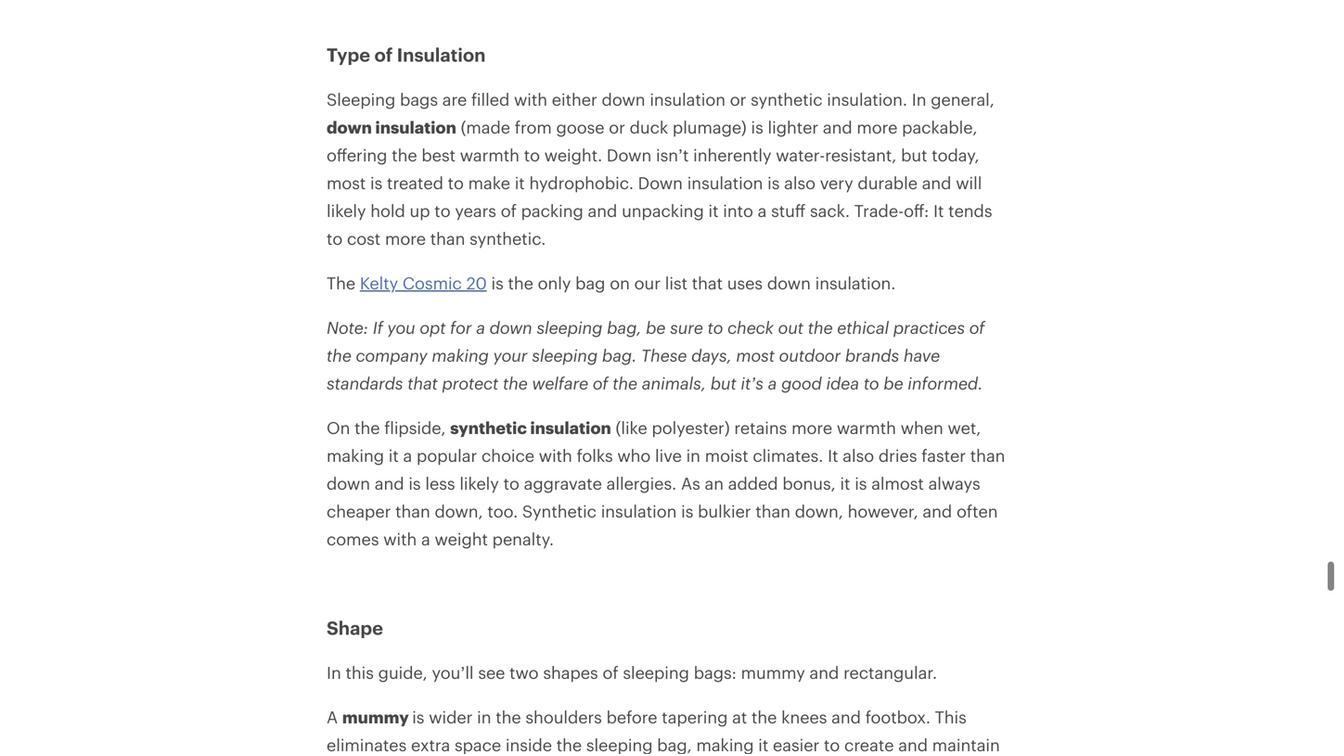 Task type: describe. For each thing, give the bounding box(es) containing it.
to down best
[[448, 173, 464, 193]]

kelty cosmic 20 link
[[360, 273, 487, 293]]

the down your
[[503, 374, 528, 393]]

most inside the note: if you opt for a down sleeping bag, be sure to check out the ethical practices of the company making your sleeping bag. these days, most outdoor brands have standards that protect the welfare of the animals, but it's a good idea to be informed.
[[736, 346, 775, 365]]

eliminates
[[327, 736, 407, 755]]

shoulders
[[526, 708, 602, 727]]

type of insulation
[[327, 44, 486, 66]]

more inside (like polyester) retains more warmth when wet, making it a popular choice with folks who live in moist climates. it also dries faster than down and is less likely to aggravate allergies. as an added bonus, it is almost always cheaper than down, too. synthetic insulation is bulkier than down, however, and often comes with a weight penalty.
[[792, 418, 833, 438]]

your
[[493, 346, 528, 365]]

the down shoulders
[[557, 736, 582, 755]]

to inside is wider in the shoulders before tapering at the knees and footbox. this eliminates extra space inside the sleeping bag, making it easier to create and maintai
[[824, 736, 840, 755]]

outdoor
[[779, 346, 841, 365]]

in inside is wider in the shoulders before tapering at the knees and footbox. this eliminates extra space inside the sleeping bag, making it easier to create and maintai
[[477, 708, 491, 727]]

for
[[450, 318, 472, 337]]

company
[[356, 346, 428, 365]]

cost
[[347, 229, 381, 248]]

today,
[[932, 145, 980, 165]]

and down the footbox. in the bottom right of the page
[[899, 736, 928, 755]]

is left 'lighter'
[[751, 118, 764, 137]]

20
[[466, 273, 487, 293]]

insulation inside (like polyester) retains more warmth when wet, making it a popular choice with folks who live in moist climates. it also dries faster than down and is less likely to aggravate allergies. as an added bonus, it is almost always cheaper than down, too. synthetic insulation is bulkier than down, however, and often comes with a weight penalty.
[[601, 502, 677, 521]]

informed.
[[908, 374, 983, 393]]

it down flipside,
[[389, 446, 399, 466]]

tapering
[[662, 708, 728, 727]]

is inside is wider in the shoulders before tapering at the knees and footbox. this eliminates extra space inside the sleeping bag, making it easier to create and maintai
[[412, 708, 425, 727]]

synthetic inside sleeping bags are filled with either down insulation or synthetic insulation. in general, down insulation
[[751, 90, 823, 109]]

sack.
[[810, 201, 850, 221]]

a left weight
[[421, 530, 430, 549]]

knees
[[782, 708, 827, 727]]

check
[[728, 318, 774, 337]]

best
[[422, 145, 456, 165]]

it's
[[741, 374, 764, 393]]

very
[[820, 173, 854, 193]]

of right practices
[[970, 318, 985, 337]]

(made from goose or duck plumage) is lighter and more packable, offering the best warmth to weight. down isn't inherently water-resistant, but today, most is treated to make it hydrophobic. down insulation is also very durable and will likely hold up to years of packing and unpacking it into a stuff sack. trade-off: it tends to cost more than synthetic.
[[327, 118, 993, 248]]

1 vertical spatial insulation.
[[816, 273, 896, 293]]

faster
[[922, 446, 966, 466]]

than down less
[[395, 502, 430, 521]]

a right for
[[476, 318, 485, 337]]

hold
[[371, 201, 405, 221]]

often
[[957, 502, 998, 521]]

and up resistant,
[[823, 118, 853, 137]]

but inside (made from goose or duck plumage) is lighter and more packable, offering the best warmth to weight. down isn't inherently water-resistant, but today, most is treated to make it hydrophobic. down insulation is also very durable and will likely hold up to years of packing and unpacking it into a stuff sack. trade-off: it tends to cost more than synthetic.
[[901, 145, 928, 165]]

0 vertical spatial down
[[607, 145, 652, 165]]

bonus,
[[783, 474, 836, 493]]

2 horizontal spatial more
[[857, 118, 898, 137]]

it right bonus,
[[840, 474, 851, 493]]

1 vertical spatial mummy
[[342, 708, 409, 727]]

easier
[[773, 736, 820, 755]]

space
[[455, 736, 501, 755]]

however,
[[848, 502, 919, 521]]

the kelty cosmic 20 is the only bag on our list that uses down insulation.
[[327, 273, 896, 293]]

when
[[901, 418, 944, 438]]

up
[[410, 201, 430, 221]]

and down always
[[923, 502, 952, 521]]

down up offering
[[327, 118, 372, 137]]

extra
[[411, 736, 450, 755]]

you
[[388, 318, 415, 337]]

unpacking
[[622, 201, 704, 221]]

down up duck
[[602, 90, 646, 109]]

2 vertical spatial with
[[384, 530, 417, 549]]

a
[[327, 708, 338, 727]]

making for if
[[432, 346, 489, 365]]

cosmic
[[403, 273, 462, 293]]

also inside (like polyester) retains more warmth when wet, making it a popular choice with folks who live in moist climates. it also dries faster than down and is less likely to aggravate allergies. as an added bonus, it is almost always cheaper than down, too. synthetic insulation is bulkier than down, however, and often comes with a weight penalty.
[[843, 446, 874, 466]]

bags
[[400, 90, 438, 109]]

insulation up folks
[[530, 418, 611, 438]]

these
[[641, 346, 687, 365]]

allergies.
[[607, 474, 677, 493]]

type
[[327, 44, 370, 66]]

down right the uses
[[767, 273, 811, 293]]

to left cost
[[327, 229, 343, 248]]

wider
[[429, 708, 473, 727]]

almost
[[872, 474, 924, 493]]

0 horizontal spatial more
[[385, 229, 426, 248]]

1 vertical spatial synthetic
[[450, 418, 527, 438]]

before
[[607, 708, 658, 727]]

insulation down bags
[[375, 118, 457, 137]]

the up inside
[[496, 708, 521, 727]]

sleeping up before
[[623, 663, 690, 683]]

in inside (like polyester) retains more warmth when wet, making it a popular choice with folks who live in moist climates. it also dries faster than down and is less likely to aggravate allergies. as an added bonus, it is almost always cheaper than down, too. synthetic insulation is bulkier than down, however, and often comes with a weight penalty.
[[686, 446, 701, 466]]

inside
[[506, 736, 552, 755]]

days,
[[692, 346, 732, 365]]

general,
[[931, 90, 995, 109]]

of right type
[[374, 44, 393, 66]]

than down wet,
[[971, 446, 1006, 466]]

a inside (made from goose or duck plumage) is lighter and more packable, offering the best warmth to weight. down isn't inherently water-resistant, but today, most is treated to make it hydrophobic. down insulation is also very durable and will likely hold up to years of packing and unpacking it into a stuff sack. trade-off: it tends to cost more than synthetic.
[[758, 201, 767, 221]]

the right on
[[355, 418, 380, 438]]

standards
[[327, 374, 403, 393]]

(like polyester) retains more warmth when wet, making it a popular choice with folks who live in moist climates. it also dries faster than down and is less likely to aggravate allergies. as an added bonus, it is almost always cheaper than down, too. synthetic insulation is bulkier than down, however, and often comes with a weight penalty.
[[327, 418, 1006, 549]]

to right up
[[435, 201, 451, 221]]

synthetic
[[522, 502, 597, 521]]

0 vertical spatial that
[[692, 273, 723, 293]]

warmth inside (like polyester) retains more warmth when wet, making it a popular choice with folks who live in moist climates. it also dries faster than down and is less likely to aggravate allergies. as an added bonus, it is almost always cheaper than down, too. synthetic insulation is bulkier than down, however, and often comes with a weight penalty.
[[837, 418, 897, 438]]

sleeping
[[327, 90, 396, 109]]

(made
[[461, 118, 511, 137]]

an
[[705, 474, 724, 493]]

0 horizontal spatial be
[[646, 318, 666, 337]]

but inside the note: if you opt for a down sleeping bag, be sure to check out the ethical practices of the company making your sleeping bag. these days, most outdoor brands have standards that protect the welfare of the animals, but it's a good idea to be informed.
[[711, 374, 737, 393]]

sure
[[670, 318, 703, 337]]

sleeping bags are filled with either down insulation or synthetic insulation. in general, down insulation
[[327, 90, 995, 137]]

with inside sleeping bags are filled with either down insulation or synthetic insulation. in general, down insulation
[[514, 90, 548, 109]]

it right make
[[515, 173, 525, 193]]

1 vertical spatial with
[[539, 446, 573, 466]]

it inside (made from goose or duck plumage) is lighter and more packable, offering the best warmth to weight. down isn't inherently water-resistant, but today, most is treated to make it hydrophobic. down insulation is also very durable and will likely hold up to years of packing and unpacking it into a stuff sack. trade-off: it tends to cost more than synthetic.
[[934, 201, 944, 221]]

make
[[468, 173, 510, 193]]

are
[[442, 90, 467, 109]]

the
[[327, 273, 356, 293]]

see
[[478, 663, 505, 683]]

the inside (made from goose or duck plumage) is lighter and more packable, offering the best warmth to weight. down isn't inherently water-resistant, but today, most is treated to make it hydrophobic. down insulation is also very durable and will likely hold up to years of packing and unpacking it into a stuff sack. trade-off: it tends to cost more than synthetic.
[[392, 145, 417, 165]]

is wider in the shoulders before tapering at the knees and footbox. this eliminates extra space inside the sleeping bag, making it easier to create and maintai
[[327, 708, 1000, 755]]

that inside the note: if you opt for a down sleeping bag, be sure to check out the ethical practices of the company making your sleeping bag. these days, most outdoor brands have standards that protect the welfare of the animals, but it's a good idea to be informed.
[[408, 374, 438, 393]]

or inside (made from goose or duck plumage) is lighter and more packable, offering the best warmth to weight. down isn't inherently water-resistant, but today, most is treated to make it hydrophobic. down insulation is also very durable and will likely hold up to years of packing and unpacking it into a stuff sack. trade-off: it tends to cost more than synthetic.
[[609, 118, 625, 137]]

idea
[[826, 374, 860, 393]]

goose
[[556, 118, 605, 137]]

most inside (made from goose or duck plumage) is lighter and more packable, offering the best warmth to weight. down isn't inherently water-resistant, but today, most is treated to make it hydrophobic. down insulation is also very durable and will likely hold up to years of packing and unpacking it into a stuff sack. trade-off: it tends to cost more than synthetic.
[[327, 173, 366, 193]]

the right "out"
[[808, 318, 833, 337]]

uses
[[727, 273, 763, 293]]

bulkier
[[698, 502, 751, 521]]

as
[[681, 474, 701, 493]]

also inside (made from goose or duck plumage) is lighter and more packable, offering the best warmth to weight. down isn't inherently water-resistant, but today, most is treated to make it hydrophobic. down insulation is also very durable and will likely hold up to years of packing and unpacking it into a stuff sack. trade-off: it tends to cost more than synthetic.
[[784, 173, 816, 193]]

1 vertical spatial in
[[327, 663, 341, 683]]

rectangular.
[[844, 663, 938, 683]]

is left less
[[409, 474, 421, 493]]

(like
[[616, 418, 648, 438]]

likely inside (made from goose or duck plumage) is lighter and more packable, offering the best warmth to weight. down isn't inherently water-resistant, but today, most is treated to make it hydrophobic. down insulation is also very durable and will likely hold up to years of packing and unpacking it into a stuff sack. trade-off: it tends to cost more than synthetic.
[[327, 201, 366, 221]]

will
[[956, 173, 982, 193]]

protect
[[442, 374, 499, 393]]

insulation up plumage)
[[650, 90, 726, 109]]

and up cheaper
[[375, 474, 404, 493]]

or inside sleeping bags are filled with either down insulation or synthetic insulation. in general, down insulation
[[730, 90, 747, 109]]

always
[[929, 474, 981, 493]]

popular
[[417, 446, 477, 466]]

bag, inside the note: if you opt for a down sleeping bag, be sure to check out the ethical practices of the company making your sleeping bag. these days, most outdoor brands have standards that protect the welfare of the animals, but it's a good idea to be informed.
[[607, 318, 642, 337]]

a right it's
[[768, 374, 777, 393]]

the left only
[[508, 273, 534, 293]]

who
[[618, 446, 651, 466]]

and down hydrophobic. on the top left of page
[[588, 201, 618, 221]]

into
[[723, 201, 754, 221]]

is right 20
[[491, 273, 504, 293]]

footbox.
[[866, 708, 931, 727]]



Task type: locate. For each thing, give the bounding box(es) containing it.
1 horizontal spatial that
[[692, 273, 723, 293]]

to right easier
[[824, 736, 840, 755]]

0 vertical spatial making
[[432, 346, 489, 365]]

is up extra
[[412, 708, 425, 727]]

also down water-
[[784, 173, 816, 193]]

1 horizontal spatial mummy
[[741, 663, 805, 683]]

weight.
[[545, 145, 603, 165]]

insulation.
[[827, 90, 908, 109], [816, 273, 896, 293]]

aggravate
[[524, 474, 602, 493]]

animals,
[[642, 374, 706, 393]]

only
[[538, 273, 571, 293]]

packing
[[521, 201, 584, 221]]

down inside the note: if you opt for a down sleeping bag, be sure to check out the ethical practices of the company making your sleeping bag. these days, most outdoor brands have standards that protect the welfare of the animals, but it's a good idea to be informed.
[[490, 318, 532, 337]]

0 vertical spatial be
[[646, 318, 666, 337]]

0 vertical spatial or
[[730, 90, 747, 109]]

guide,
[[378, 663, 428, 683]]

making down on
[[327, 446, 384, 466]]

2 horizontal spatial making
[[697, 736, 754, 755]]

1 horizontal spatial synthetic
[[751, 90, 823, 109]]

cheaper
[[327, 502, 391, 521]]

to up days,
[[708, 318, 723, 337]]

down inside (like polyester) retains more warmth when wet, making it a popular choice with folks who live in moist climates. it also dries faster than down and is less likely to aggravate allergies. as an added bonus, it is almost always cheaper than down, too. synthetic insulation is bulkier than down, however, and often comes with a weight penalty.
[[327, 474, 370, 493]]

0 horizontal spatial mummy
[[342, 708, 409, 727]]

you'll
[[432, 663, 474, 683]]

is up 'however,'
[[855, 474, 867, 493]]

and left the will
[[922, 173, 952, 193]]

stuff
[[771, 201, 806, 221]]

1 horizontal spatial down,
[[795, 502, 844, 521]]

1 horizontal spatial or
[[730, 90, 747, 109]]

moist
[[705, 446, 749, 466]]

shapes
[[543, 663, 598, 683]]

down, down bonus,
[[795, 502, 844, 521]]

0 vertical spatial but
[[901, 145, 928, 165]]

most up it's
[[736, 346, 775, 365]]

1 horizontal spatial making
[[432, 346, 489, 365]]

on
[[610, 273, 630, 293]]

two
[[510, 663, 539, 683]]

more down up
[[385, 229, 426, 248]]

treated
[[387, 173, 444, 193]]

0 horizontal spatial in
[[327, 663, 341, 683]]

likely up too.
[[460, 474, 499, 493]]

more up climates.
[[792, 418, 833, 438]]

0 vertical spatial most
[[327, 173, 366, 193]]

1 vertical spatial that
[[408, 374, 438, 393]]

0 vertical spatial more
[[857, 118, 898, 137]]

1 vertical spatial but
[[711, 374, 737, 393]]

0 vertical spatial it
[[934, 201, 944, 221]]

insulation
[[397, 44, 486, 66]]

1 vertical spatial most
[[736, 346, 775, 365]]

0 horizontal spatial down,
[[435, 502, 483, 521]]

list
[[665, 273, 688, 293]]

be down the "brands"
[[884, 374, 904, 393]]

0 horizontal spatial making
[[327, 446, 384, 466]]

inherently
[[693, 145, 772, 165]]

off:
[[904, 201, 929, 221]]

of
[[374, 44, 393, 66], [501, 201, 517, 221], [970, 318, 985, 337], [593, 374, 608, 393], [603, 663, 619, 683]]

0 vertical spatial synthetic
[[751, 90, 823, 109]]

flipside,
[[385, 418, 446, 438]]

0 vertical spatial bag,
[[607, 318, 642, 337]]

0 horizontal spatial or
[[609, 118, 625, 137]]

that down company
[[408, 374, 438, 393]]

1 vertical spatial also
[[843, 446, 874, 466]]

insulation down allergies.
[[601, 502, 677, 521]]

sleeping down before
[[587, 736, 653, 755]]

it left into
[[709, 201, 719, 221]]

0 vertical spatial likely
[[327, 201, 366, 221]]

in left this
[[327, 663, 341, 683]]

with right comes
[[384, 530, 417, 549]]

kelty
[[360, 273, 398, 293]]

0 vertical spatial mummy
[[741, 663, 805, 683]]

0 horizontal spatial but
[[711, 374, 737, 393]]

1 horizontal spatial more
[[792, 418, 833, 438]]

mummy up knees at the right of page
[[741, 663, 805, 683]]

filled
[[471, 90, 510, 109]]

down up unpacking
[[638, 173, 683, 193]]

down up your
[[490, 318, 532, 337]]

resistant,
[[825, 145, 897, 165]]

comes
[[327, 530, 379, 549]]

weight
[[435, 530, 488, 549]]

it up bonus,
[[828, 446, 839, 466]]

insulation inside (made from goose or duck plumage) is lighter and more packable, offering the best warmth to weight. down isn't inherently water-resistant, but today, most is treated to make it hydrophobic. down insulation is also very durable and will likely hold up to years of packing and unpacking it into a stuff sack. trade-off: it tends to cost more than synthetic.
[[687, 173, 763, 193]]

2 down, from the left
[[795, 502, 844, 521]]

to
[[524, 145, 540, 165], [448, 173, 464, 193], [435, 201, 451, 221], [327, 229, 343, 248], [708, 318, 723, 337], [864, 374, 879, 393], [504, 474, 520, 493], [824, 736, 840, 755]]

with up from
[[514, 90, 548, 109]]

than down years
[[430, 229, 465, 248]]

0 horizontal spatial also
[[784, 173, 816, 193]]

sleeping up welfare
[[532, 346, 598, 365]]

synthetic up 'lighter'
[[751, 90, 823, 109]]

polyester)
[[652, 418, 730, 438]]

also left dries
[[843, 446, 874, 466]]

insulation down inherently on the top right of page
[[687, 173, 763, 193]]

sleeping down only
[[537, 318, 603, 337]]

in
[[912, 90, 927, 109], [327, 663, 341, 683]]

0 horizontal spatial likely
[[327, 201, 366, 221]]

wet,
[[948, 418, 981, 438]]

mummy
[[741, 663, 805, 683], [342, 708, 409, 727]]

the right at
[[752, 708, 777, 727]]

is
[[751, 118, 764, 137], [370, 173, 383, 193], [768, 173, 780, 193], [491, 273, 504, 293], [409, 474, 421, 493], [855, 474, 867, 493], [681, 502, 694, 521], [412, 708, 425, 727]]

offering
[[327, 145, 387, 165]]

of right shapes
[[603, 663, 619, 683]]

the down "bag."
[[613, 374, 638, 393]]

less
[[425, 474, 455, 493]]

0 vertical spatial warmth
[[460, 145, 520, 165]]

and up create
[[832, 708, 861, 727]]

welfare
[[532, 374, 589, 393]]

1 vertical spatial warmth
[[837, 418, 897, 438]]

0 horizontal spatial warmth
[[460, 145, 520, 165]]

years
[[455, 201, 497, 221]]

1 horizontal spatial likely
[[460, 474, 499, 493]]

likely inside (like polyester) retains more warmth when wet, making it a popular choice with folks who live in moist climates. it also dries faster than down and is less likely to aggravate allergies. as an added bonus, it is almost always cheaper than down, too. synthetic insulation is bulkier than down, however, and often comes with a weight penalty.
[[460, 474, 499, 493]]

brands
[[845, 346, 899, 365]]

insulation
[[650, 90, 726, 109], [375, 118, 457, 137], [687, 173, 763, 193], [530, 418, 611, 438], [601, 502, 677, 521]]

bag
[[576, 273, 606, 293]]

1 vertical spatial or
[[609, 118, 625, 137]]

insulation. inside sleeping bags are filled with either down insulation or synthetic insulation. in general, down insulation
[[827, 90, 908, 109]]

1 vertical spatial it
[[828, 446, 839, 466]]

warmth up dries
[[837, 418, 897, 438]]

it left easier
[[759, 736, 769, 755]]

likely up cost
[[327, 201, 366, 221]]

a right into
[[758, 201, 767, 221]]

1 horizontal spatial be
[[884, 374, 904, 393]]

1 vertical spatial more
[[385, 229, 426, 248]]

of inside (made from goose or duck plumage) is lighter and more packable, offering the best warmth to weight. down isn't inherently water-resistant, but today, most is treated to make it hydrophobic. down insulation is also very durable and will likely hold up to years of packing and unpacking it into a stuff sack. trade-off: it tends to cost more than synthetic.
[[501, 201, 517, 221]]

0 horizontal spatial synthetic
[[450, 418, 527, 438]]

0 vertical spatial also
[[784, 173, 816, 193]]

1 horizontal spatial also
[[843, 446, 874, 466]]

making for wider
[[697, 736, 754, 755]]

to down from
[[524, 145, 540, 165]]

a down flipside,
[[403, 446, 412, 466]]

1 vertical spatial be
[[884, 374, 904, 393]]

mummy up eliminates
[[342, 708, 409, 727]]

bag,
[[607, 318, 642, 337], [657, 736, 692, 755]]

in inside sleeping bags are filled with either down insulation or synthetic insulation. in general, down insulation
[[912, 90, 927, 109]]

0 vertical spatial in
[[912, 90, 927, 109]]

0 vertical spatial in
[[686, 446, 701, 466]]

making down for
[[432, 346, 489, 365]]

making
[[432, 346, 489, 365], [327, 446, 384, 466], [697, 736, 754, 755]]

1 horizontal spatial most
[[736, 346, 775, 365]]

or left duck
[[609, 118, 625, 137]]

but down packable,
[[901, 145, 928, 165]]

that
[[692, 273, 723, 293], [408, 374, 438, 393]]

sleeping
[[537, 318, 603, 337], [532, 346, 598, 365], [623, 663, 690, 683], [587, 736, 653, 755]]

bag.
[[602, 346, 637, 365]]

2 vertical spatial more
[[792, 418, 833, 438]]

making down at
[[697, 736, 754, 755]]

the up treated
[[392, 145, 417, 165]]

down up cheaper
[[327, 474, 370, 493]]

sleeping inside is wider in the shoulders before tapering at the knees and footbox. this eliminates extra space inside the sleeping bag, making it easier to create and maintai
[[587, 736, 653, 755]]

climates.
[[753, 446, 824, 466]]

choice
[[482, 446, 535, 466]]

making inside the note: if you opt for a down sleeping bag, be sure to check out the ethical practices of the company making your sleeping bag. these days, most outdoor brands have standards that protect the welfare of the animals, but it's a good idea to be informed.
[[432, 346, 489, 365]]

0 vertical spatial insulation.
[[827, 90, 908, 109]]

warmth up make
[[460, 145, 520, 165]]

or up plumage)
[[730, 90, 747, 109]]

likely
[[327, 201, 366, 221], [460, 474, 499, 493]]

to down choice
[[504, 474, 520, 493]]

is down the "as"
[[681, 502, 694, 521]]

synthetic
[[751, 90, 823, 109], [450, 418, 527, 438]]

than
[[430, 229, 465, 248], [971, 446, 1006, 466], [395, 502, 430, 521], [756, 502, 791, 521]]

to inside (like polyester) retains more warmth when wet, making it a popular choice with folks who live in moist climates. it also dries faster than down and is less likely to aggravate allergies. as an added bonus, it is almost always cheaper than down, too. synthetic insulation is bulkier than down, however, and often comes with a weight penalty.
[[504, 474, 520, 493]]

1 vertical spatial making
[[327, 446, 384, 466]]

penalty.
[[493, 530, 554, 549]]

0 horizontal spatial bag,
[[607, 318, 642, 337]]

0 horizontal spatial most
[[327, 173, 366, 193]]

and up knees at the right of page
[[810, 663, 839, 683]]

of up synthetic.
[[501, 201, 517, 221]]

it inside (like polyester) retains more warmth when wet, making it a popular choice with folks who live in moist climates. it also dries faster than down and is less likely to aggravate allergies. as an added bonus, it is almost always cheaper than down, too. synthetic insulation is bulkier than down, however, and often comes with a weight penalty.
[[828, 446, 839, 466]]

bag, inside is wider in the shoulders before tapering at the knees and footbox. this eliminates extra space inside the sleeping bag, making it easier to create and maintai
[[657, 736, 692, 755]]

too.
[[488, 502, 518, 521]]

most down offering
[[327, 173, 366, 193]]

with up aggravate
[[539, 446, 573, 466]]

1 vertical spatial bag,
[[657, 736, 692, 755]]

1 horizontal spatial it
[[934, 201, 944, 221]]

good
[[782, 374, 822, 393]]

1 vertical spatial down
[[638, 173, 683, 193]]

water-
[[776, 145, 825, 165]]

warmth inside (made from goose or duck plumage) is lighter and more packable, offering the best warmth to weight. down isn't inherently water-resistant, but today, most is treated to make it hydrophobic. down insulation is also very durable and will likely hold up to years of packing and unpacking it into a stuff sack. trade-off: it tends to cost more than synthetic.
[[460, 145, 520, 165]]

it
[[515, 173, 525, 193], [709, 201, 719, 221], [389, 446, 399, 466], [840, 474, 851, 493], [759, 736, 769, 755]]

isn't
[[656, 145, 689, 165]]

be
[[646, 318, 666, 337], [884, 374, 904, 393]]

1 vertical spatial likely
[[460, 474, 499, 493]]

have
[[904, 346, 940, 365]]

out
[[778, 318, 804, 337]]

be up these
[[646, 318, 666, 337]]

lighter
[[768, 118, 819, 137]]

and
[[823, 118, 853, 137], [922, 173, 952, 193], [588, 201, 618, 221], [375, 474, 404, 493], [923, 502, 952, 521], [810, 663, 839, 683], [832, 708, 861, 727], [899, 736, 928, 755]]

is up hold
[[370, 173, 383, 193]]

the down the "note:"
[[327, 346, 352, 365]]

1 horizontal spatial warmth
[[837, 418, 897, 438]]

if
[[373, 318, 383, 337]]

of down "bag."
[[593, 374, 608, 393]]

dries
[[879, 446, 917, 466]]

bag, down tapering
[[657, 736, 692, 755]]

to down the "brands"
[[864, 374, 879, 393]]

more up resistant,
[[857, 118, 898, 137]]

shape
[[327, 617, 383, 639]]

synthetic up choice
[[450, 418, 527, 438]]

0 vertical spatial with
[[514, 90, 548, 109]]

it inside is wider in the shoulders before tapering at the knees and footbox. this eliminates extra space inside the sleeping bag, making it easier to create and maintai
[[759, 736, 769, 755]]

on
[[327, 418, 350, 438]]

1 horizontal spatial bag,
[[657, 736, 692, 755]]

making inside is wider in the shoulders before tapering at the knees and footbox. this eliminates extra space inside the sleeping bag, making it easier to create and maintai
[[697, 736, 754, 755]]

1 vertical spatial in
[[477, 708, 491, 727]]

0 horizontal spatial that
[[408, 374, 438, 393]]

added
[[728, 474, 778, 493]]

from
[[515, 118, 552, 137]]

plumage)
[[673, 118, 747, 137]]

it right off:
[[934, 201, 944, 221]]

that right the list at the top of the page
[[692, 273, 723, 293]]

a mummy
[[327, 708, 412, 727]]

0 horizontal spatial it
[[828, 446, 839, 466]]

down, up weight
[[435, 502, 483, 521]]

1 down, from the left
[[435, 502, 483, 521]]

than down added
[[756, 502, 791, 521]]

than inside (made from goose or duck plumage) is lighter and more packable, offering the best warmth to weight. down isn't inherently water-resistant, but today, most is treated to make it hydrophobic. down insulation is also very durable and will likely hold up to years of packing and unpacking it into a stuff sack. trade-off: it tends to cost more than synthetic.
[[430, 229, 465, 248]]

opt
[[420, 318, 446, 337]]

1 horizontal spatial but
[[901, 145, 928, 165]]

is up stuff
[[768, 173, 780, 193]]

in this guide, you'll see two shapes of sleeping bags: mummy and rectangular.
[[327, 663, 938, 683]]

0 horizontal spatial in
[[477, 708, 491, 727]]

a
[[758, 201, 767, 221], [476, 318, 485, 337], [768, 374, 777, 393], [403, 446, 412, 466], [421, 530, 430, 549]]

making inside (like polyester) retains more warmth when wet, making it a popular choice with folks who live in moist climates. it also dries faster than down and is less likely to aggravate allergies. as an added bonus, it is almost always cheaper than down, too. synthetic insulation is bulkier than down, however, and often comes with a weight penalty.
[[327, 446, 384, 466]]

2 vertical spatial making
[[697, 736, 754, 755]]

in right live
[[686, 446, 701, 466]]

but left it's
[[711, 374, 737, 393]]

packable,
[[902, 118, 978, 137]]

1 horizontal spatial in
[[912, 90, 927, 109]]

1 horizontal spatial in
[[686, 446, 701, 466]]



Task type: vqa. For each thing, say whether or not it's contained in the screenshot.


